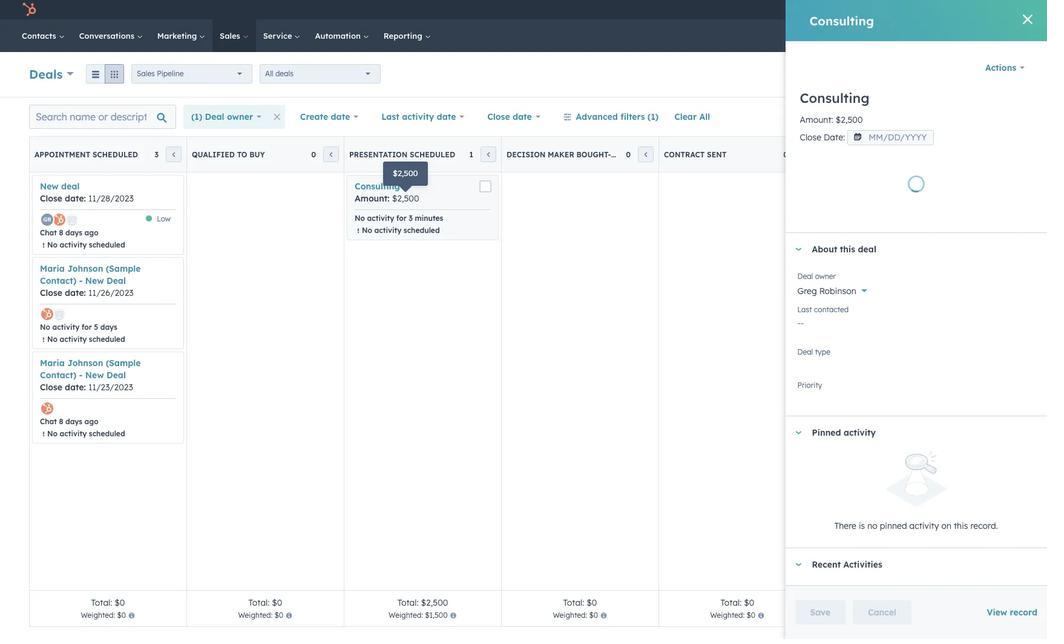 Task type: describe. For each thing, give the bounding box(es) containing it.
pinned
[[880, 458, 908, 469]]

sent
[[707, 150, 727, 159]]

actions
[[873, 111, 904, 122]]

board actions button
[[830, 105, 926, 129]]

deal inside maria johnson (sample contact) - new deal close date : 11/23/2023
[[107, 370, 126, 381]]

total: $0 for scheduled
[[91, 598, 125, 609]]

deal inside maria johnson (sample contact) - new deal close date : 11/26/2023
[[107, 276, 126, 286]]

reporting link
[[377, 19, 438, 52]]

upgrade image
[[809, 5, 820, 16]]

hubspot link
[[15, 2, 45, 17]]

sales for sales pipeline
[[137, 69, 155, 78]]

this
[[954, 458, 969, 469]]

all inside popup button
[[265, 69, 273, 78]]

settings link
[[931, 3, 946, 16]]

1 vertical spatial consulting
[[800, 90, 870, 107]]

stage:
[[800, 147, 826, 158]]

(sample for maria johnson (sample contact) - new deal close date : 11/26/2023
[[106, 263, 141, 274]]

calling icon button
[[857, 2, 878, 18]]

group inside deals banner
[[86, 64, 124, 84]]

1 vertical spatial days
[[100, 323, 117, 332]]

view record link
[[987, 607, 1038, 618]]

to
[[237, 150, 247, 159]]

days for (sample
[[65, 417, 82, 426]]

automation link
[[308, 19, 377, 52]]

decision maker bought-in
[[507, 150, 621, 159]]

service
[[263, 31, 295, 41]]

weighted: $1,500
[[389, 611, 448, 620]]

no activity scheduled for 11/23/2023
[[47, 429, 125, 438]]

board
[[845, 111, 871, 122]]

save button
[[795, 601, 846, 625]]

date inside 'new deal close date : 11/28/2023'
[[65, 193, 84, 204]]

(1) inside popup button
[[191, 111, 202, 122]]

for for 3 minutes
[[397, 214, 407, 223]]

total: for contract
[[721, 598, 742, 609]]

: inside 'new deal close date : 11/28/2023'
[[84, 193, 86, 204]]

5
[[94, 323, 98, 332]]

clear
[[675, 111, 697, 122]]

new for maria johnson (sample contact) - new deal close date : 11/23/2023
[[85, 370, 104, 381]]

maker
[[548, 150, 575, 159]]

upgrade
[[822, 6, 855, 15]]

- for 11/26/2023
[[79, 276, 83, 286]]

close image
[[1023, 15, 1033, 24]]

0 vertical spatial 3
[[155, 150, 159, 159]]

7 activities button
[[837, 520, 900, 537]]

consulting link
[[355, 181, 400, 192]]

menu containing music
[[808, 0, 1033, 19]]

conversations
[[79, 31, 137, 41]]

calling icon image
[[862, 5, 873, 16]]

create deal
[[969, 70, 1008, 79]]

maria for maria johnson (sample contact) - new deal close date : 11/26/2023
[[40, 263, 65, 274]]

advanced filters (1)
[[576, 111, 659, 122]]

weighted: for contract
[[711, 611, 745, 620]]

buy
[[250, 150, 265, 159]]

all inside "clear all" 'button'
[[700, 111, 710, 122]]

marketplaces button
[[880, 0, 906, 19]]

notifications button
[[949, 0, 969, 19]]

scheduled down last activity date popup button
[[410, 150, 455, 159]]

scheduled down minutes
[[404, 226, 440, 235]]

(1) deal owner
[[191, 111, 253, 122]]

100%
[[890, 611, 909, 620]]

contacts link
[[15, 19, 72, 52]]

deals
[[29, 66, 63, 81]]

last activity date button
[[374, 105, 472, 129]]

deals button
[[29, 65, 74, 83]]

weighted: for appointment
[[81, 611, 115, 620]]

chat 8 days ago for 11/28/2023
[[40, 228, 99, 237]]

gr link
[[40, 213, 54, 227]]

close date:
[[800, 132, 845, 143]]

$1,500
[[425, 611, 448, 620]]

(1) deal owner button
[[183, 105, 269, 129]]

: inside maria johnson (sample contact) - new deal close date : 11/26/2023
[[84, 288, 86, 299]]

last contacted
[[798, 242, 849, 251]]

create date
[[300, 111, 350, 122]]

there
[[835, 458, 857, 469]]

conversations link
[[72, 19, 150, 52]]

marketing link
[[150, 19, 213, 52]]

total: $2,500
[[398, 598, 448, 609]]

decision
[[507, 150, 546, 159]]

presentation
[[349, 150, 408, 159]]

search image
[[1022, 31, 1031, 40]]

total: $0 for sent
[[721, 598, 755, 609]]

maria johnson (sample contact) - new deal link for 11/26/2023
[[40, 263, 141, 286]]

0 for bought-
[[626, 150, 631, 159]]

qualified
[[192, 150, 235, 159]]

contact) for maria johnson (sample contact) - new deal close date : 11/26/2023
[[40, 276, 76, 286]]

new deal link
[[40, 181, 80, 192]]

actions
[[986, 62, 1017, 73]]

date inside maria johnson (sample contact) - new deal close date : 11/23/2023
[[65, 382, 84, 393]]

save
[[811, 607, 831, 618]]

close up stage:
[[800, 132, 822, 143]]

advanced filters (1) button
[[556, 105, 667, 129]]

robinson
[[820, 223, 857, 234]]

$2,500 up 'no activity for 3 minutes'
[[392, 193, 419, 204]]

an
[[824, 323, 834, 334]]

record.
[[971, 458, 998, 469]]

bought-
[[577, 150, 611, 159]]

date inside last activity date popup button
[[437, 111, 456, 122]]

search button
[[1016, 25, 1037, 46]]

marketplaces image
[[888, 5, 899, 16]]

total: $0 for to
[[249, 598, 282, 609]]

total: for appointment
[[91, 598, 112, 609]]

1
[[470, 150, 474, 159]]

contacts
[[22, 31, 59, 41]]

7
[[837, 523, 842, 534]]

: inside maria johnson (sample contact) - new deal close date : 11/23/2023
[[84, 382, 86, 393]]

(
[[888, 611, 890, 620]]

there is no pinned activity on this record.
[[835, 458, 998, 469]]

greg robinson button
[[798, 216, 1035, 236]]

11/23/2023
[[88, 382, 133, 393]]

activities
[[845, 523, 883, 534]]

deals
[[275, 69, 294, 78]]

low
[[157, 215, 171, 224]]

create for create deal
[[969, 70, 991, 79]]

record
[[1010, 607, 1038, 618]]

select an option
[[798, 323, 863, 334]]

notifications image
[[954, 5, 965, 16]]

no activity for 5 days
[[40, 323, 117, 332]]

no activity scheduled for 11/28/2023
[[47, 240, 125, 249]]

contacted
[[814, 242, 849, 251]]

greg
[[798, 223, 817, 234]]

deal for create
[[993, 70, 1008, 79]]

0 vertical spatial consulting
[[810, 13, 875, 28]]

advanced
[[576, 111, 618, 122]]



Task type: locate. For each thing, give the bounding box(es) containing it.
1 vertical spatial 8
[[59, 417, 63, 426]]

appointment
[[35, 150, 90, 159]]

2 vertical spatial consulting
[[355, 181, 400, 192]]

2 total: $0 from the left
[[249, 598, 282, 609]]

all right clear
[[700, 111, 710, 122]]

johnson up 11/26/2023
[[67, 263, 103, 274]]

Search HubSpot search field
[[877, 25, 1026, 46]]

last
[[382, 111, 400, 122], [798, 242, 812, 251]]

(1) inside button
[[648, 111, 659, 122]]

1 vertical spatial johnson
[[67, 358, 103, 369]]

create down search hubspot search box
[[969, 70, 991, 79]]

0 vertical spatial deal
[[993, 70, 1008, 79]]

1 vertical spatial -
[[79, 370, 83, 381]]

close up no activity for 5 days
[[40, 288, 62, 299]]

1 horizontal spatial (1)
[[648, 111, 659, 122]]

new
[[40, 181, 59, 192], [85, 276, 104, 286], [85, 370, 104, 381]]

amount
[[800, 114, 832, 125], [355, 193, 388, 204]]

4 weighted: from the left
[[553, 611, 588, 620]]

3 0 from the left
[[784, 150, 788, 159]]

new inside maria johnson (sample contact) - new deal close date : 11/26/2023
[[85, 276, 104, 286]]

scheduled
[[93, 150, 138, 159], [410, 150, 455, 159], [404, 226, 440, 235], [89, 240, 125, 249], [89, 335, 125, 344], [89, 429, 125, 438]]

close inside maria johnson (sample contact) - new deal close date : 11/26/2023
[[40, 288, 62, 299]]

$2,500 down presentation scheduled
[[393, 168, 418, 178]]

1 vertical spatial (sample
[[106, 358, 141, 369]]

deals banner
[[29, 61, 1019, 85]]

minutes
[[415, 214, 444, 223]]

4 weighted: $0 from the left
[[711, 611, 756, 620]]

maria down no activity for 5 days
[[40, 358, 65, 369]]

consulting left the marketplaces icon
[[810, 13, 875, 28]]

contact)
[[40, 276, 76, 286], [40, 370, 76, 381]]

8 for new deal close date : 11/28/2023
[[59, 228, 63, 237]]

0 horizontal spatial deal
[[61, 181, 80, 192]]

1 vertical spatial maria johnson (sample contact) - new deal link
[[40, 358, 141, 381]]

$2,500 up $1,500
[[421, 598, 448, 609]]

all deals button
[[260, 64, 381, 84]]

days down 'new deal close date : 11/28/2023' at the left of the page
[[65, 228, 82, 237]]

last up presentation scheduled
[[382, 111, 400, 122]]

days for close
[[65, 228, 82, 237]]

8 for maria johnson (sample contact) - new deal close date : 11/23/2023
[[59, 417, 63, 426]]

for left minutes
[[397, 214, 407, 223]]

marketing
[[157, 31, 199, 41]]

for for 5 days
[[82, 323, 92, 332]]

contact) up no activity for 5 days
[[40, 276, 76, 286]]

no activity scheduled down 11/23/2023 in the left bottom of the page
[[47, 429, 125, 438]]

close left 11/23/2023 in the left bottom of the page
[[40, 382, 62, 393]]

on
[[942, 458, 952, 469]]

chat 8 days ago down gr link
[[40, 228, 99, 237]]

scheduled down search name or description "search box"
[[93, 150, 138, 159]]

maria down gr link
[[40, 263, 65, 274]]

cancel
[[869, 607, 897, 618]]

no activity scheduled down 'no activity for 3 minutes'
[[362, 226, 440, 235]]

last inside last activity date popup button
[[382, 111, 400, 122]]

days
[[65, 228, 82, 237], [100, 323, 117, 332], [65, 417, 82, 426]]

all left deals
[[265, 69, 273, 78]]

amount : $2,500 up date:
[[800, 114, 863, 125]]

sales pipeline button
[[131, 64, 253, 84]]

2 vertical spatial days
[[65, 417, 82, 426]]

type
[[815, 285, 831, 294]]

1 vertical spatial ago
[[85, 417, 99, 426]]

8 down maria johnson (sample contact) - new deal close date : 11/23/2023
[[59, 417, 63, 426]]

0 vertical spatial -
[[79, 276, 83, 286]]

in
[[611, 150, 621, 159]]

no activity scheduled up maria johnson (sample contact) - new deal close date : 11/26/2023
[[47, 240, 125, 249]]

2 (1) from the left
[[648, 111, 659, 122]]

chat for maria johnson (sample contact) - new deal close date : 11/23/2023
[[40, 417, 57, 426]]

- down no activity for 5 days
[[79, 370, 83, 381]]

deal up 11/23/2023 in the left bottom of the page
[[107, 370, 126, 381]]

(sample inside maria johnson (sample contact) - new deal close date : 11/23/2023
[[106, 358, 141, 369]]

create inside popup button
[[300, 111, 328, 122]]

activity inside there is no pinned activity on this record. alert
[[910, 458, 940, 469]]

1 (1) from the left
[[191, 111, 202, 122]]

1 vertical spatial create
[[300, 111, 328, 122]]

(sample up 11/26/2023
[[106, 263, 141, 274]]

1 - from the top
[[79, 276, 83, 286]]

days down maria johnson (sample contact) - new deal close date : 11/23/2023
[[65, 417, 82, 426]]

new up gr link
[[40, 181, 59, 192]]

1 chat 8 days ago from the top
[[40, 228, 99, 237]]

new inside 'new deal close date : 11/28/2023'
[[40, 181, 59, 192]]

clear all
[[675, 111, 710, 122]]

scheduled down 11/23/2023 in the left bottom of the page
[[89, 429, 125, 438]]

1 horizontal spatial last
[[798, 242, 812, 251]]

0 vertical spatial chat
[[40, 228, 57, 237]]

maria johnson (sample contact) - new deal close date : 11/23/2023
[[40, 358, 141, 393]]

1 vertical spatial maria
[[40, 358, 65, 369]]

)
[[909, 611, 911, 620]]

greg robinson image
[[979, 4, 990, 15]]

group
[[86, 64, 124, 84]]

1 vertical spatial chat 8 days ago
[[40, 417, 99, 426]]

for
[[397, 214, 407, 223], [82, 323, 92, 332]]

1 weighted: from the left
[[81, 611, 115, 620]]

1 total: $0 from the left
[[91, 598, 125, 609]]

new for maria johnson (sample contact) - new deal close date : 11/26/2023
[[85, 276, 104, 286]]

weighted: for presentation
[[389, 611, 423, 620]]

2 8 from the top
[[59, 417, 63, 426]]

greg robinson
[[798, 223, 857, 234]]

date down new deal link
[[65, 193, 84, 204]]

1 horizontal spatial amount
[[800, 114, 832, 125]]

sales link
[[213, 19, 256, 52]]

2 chat from the top
[[40, 417, 57, 426]]

0 vertical spatial (sample
[[106, 263, 141, 274]]

hubspot image
[[22, 2, 36, 17]]

1 horizontal spatial sales
[[220, 31, 243, 41]]

0 vertical spatial contact)
[[40, 276, 76, 286]]

1 ago from the top
[[85, 228, 99, 237]]

1 weighted: $0 from the left
[[81, 611, 126, 620]]

0 horizontal spatial 0
[[311, 150, 316, 159]]

0 vertical spatial ago
[[85, 228, 99, 237]]

3 total: $0 from the left
[[563, 598, 597, 609]]

no activity scheduled down no activity for 5 days
[[47, 335, 125, 344]]

days right 5
[[100, 323, 117, 332]]

help image
[[913, 5, 924, 16]]

2 ago from the top
[[85, 417, 99, 426]]

1 8 from the top
[[59, 228, 63, 237]]

there is no pinned activity on this record. alert
[[798, 389, 1035, 471]]

amount : $2,500 down "consulting" link
[[355, 193, 419, 204]]

weighted: for qualified
[[238, 611, 273, 620]]

date inside close date popup button
[[513, 111, 532, 122]]

all
[[265, 69, 273, 78], [700, 111, 710, 122]]

view record
[[987, 607, 1038, 618]]

amount up close date:
[[800, 114, 832, 125]]

sales inside popup button
[[137, 69, 155, 78]]

1 vertical spatial amount
[[355, 193, 388, 204]]

is
[[859, 458, 865, 469]]

0 vertical spatial for
[[397, 214, 407, 223]]

sales pipeline
[[137, 69, 184, 78]]

deal
[[205, 111, 224, 122], [107, 276, 126, 286], [798, 285, 813, 294], [107, 370, 126, 381]]

0 vertical spatial amount
[[800, 114, 832, 125]]

close date button
[[480, 105, 548, 129]]

0 horizontal spatial for
[[82, 323, 92, 332]]

1 horizontal spatial deal
[[993, 70, 1008, 79]]

2 maria johnson (sample contact) - new deal link from the top
[[40, 358, 141, 381]]

for left 5
[[82, 323, 92, 332]]

total: for decision
[[563, 598, 585, 609]]

1 total: from the left
[[91, 598, 112, 609]]

3 left minutes
[[409, 214, 413, 223]]

menu
[[808, 0, 1033, 19]]

1 vertical spatial amount : $2,500
[[355, 193, 419, 204]]

1 vertical spatial new
[[85, 276, 104, 286]]

owner
[[227, 111, 253, 122]]

all deals
[[265, 69, 294, 78]]

new deal close date : 11/28/2023
[[40, 181, 134, 204]]

ago down 11/23/2023 in the left bottom of the page
[[85, 417, 99, 426]]

actions button
[[978, 56, 1033, 80]]

11/26/2023
[[88, 288, 134, 299]]

0 vertical spatial amount : $2,500
[[800, 114, 863, 125]]

close inside maria johnson (sample contact) - new deal close date : 11/23/2023
[[40, 382, 62, 393]]

option
[[837, 323, 863, 334]]

3 weighted: from the left
[[389, 611, 423, 620]]

amount down "consulting" link
[[355, 193, 388, 204]]

2 maria from the top
[[40, 358, 65, 369]]

deal inside "button"
[[993, 70, 1008, 79]]

consulting down presentation
[[355, 181, 400, 192]]

3 left qualified
[[155, 150, 159, 159]]

create down the all deals popup button
[[300, 111, 328, 122]]

0 down create date
[[311, 150, 316, 159]]

close up decision
[[488, 111, 510, 122]]

1 vertical spatial contact)
[[40, 370, 76, 381]]

2 vertical spatial new
[[85, 370, 104, 381]]

1 horizontal spatial all
[[700, 111, 710, 122]]

2 - from the top
[[79, 370, 83, 381]]

contract
[[664, 150, 705, 159]]

deal inside 'new deal close date : 11/28/2023'
[[61, 181, 80, 192]]

date up no activity for 5 days
[[65, 288, 84, 299]]

4 total: $0 from the left
[[721, 598, 755, 609]]

2 weighted: $0 from the left
[[238, 611, 284, 620]]

total: $0
[[91, 598, 125, 609], [249, 598, 282, 609], [563, 598, 597, 609], [721, 598, 755, 609], [878, 598, 912, 609]]

maria inside maria johnson (sample contact) - new deal close date : 11/26/2023
[[40, 263, 65, 274]]

3 weighted: $0 from the left
[[553, 611, 598, 620]]

ago for 11/23/2023
[[85, 417, 99, 426]]

(1)
[[191, 111, 202, 122], [648, 111, 659, 122]]

1 vertical spatial for
[[82, 323, 92, 332]]

1 vertical spatial chat
[[40, 417, 57, 426]]

2 johnson from the top
[[67, 358, 103, 369]]

0 vertical spatial create
[[969, 70, 991, 79]]

0 left stage:
[[784, 150, 788, 159]]

(sample for maria johnson (sample contact) - new deal close date : 11/23/2023
[[106, 358, 141, 369]]

johnson for 11/26/2023
[[67, 263, 103, 274]]

weighted: $0 for maker
[[553, 611, 598, 620]]

no activity scheduled for 11/26/2023
[[47, 335, 125, 344]]

date:
[[824, 132, 845, 143]]

0 vertical spatial maria
[[40, 263, 65, 274]]

sales
[[220, 31, 243, 41], [137, 69, 155, 78]]

(sample up 11/23/2023 in the left bottom of the page
[[106, 358, 141, 369]]

date up decision
[[513, 111, 532, 122]]

1 vertical spatial sales
[[137, 69, 155, 78]]

music
[[992, 5, 1014, 15]]

date down the all deals popup button
[[331, 111, 350, 122]]

$2,500
[[836, 114, 863, 125], [393, 168, 418, 178], [392, 193, 419, 204], [421, 598, 448, 609]]

1 horizontal spatial 0
[[626, 150, 631, 159]]

2 (sample from the top
[[106, 358, 141, 369]]

johnson for 11/23/2023
[[67, 358, 103, 369]]

priority
[[798, 318, 823, 327]]

4 total: from the left
[[563, 598, 585, 609]]

view
[[987, 607, 1008, 618]]

3 total: from the left
[[398, 598, 419, 609]]

new up 11/23/2023 in the left bottom of the page
[[85, 370, 104, 381]]

close inside 'new deal close date : 11/28/2023'
[[40, 193, 62, 204]]

8 down new deal link
[[59, 228, 63, 237]]

1 (sample from the top
[[106, 263, 141, 274]]

2 total: from the left
[[249, 598, 270, 609]]

1 horizontal spatial create
[[969, 70, 991, 79]]

1 horizontal spatial amount : $2,500
[[800, 114, 863, 125]]

johnson inside maria johnson (sample contact) - new deal close date : 11/26/2023
[[67, 263, 103, 274]]

1 johnson from the top
[[67, 263, 103, 274]]

scheduled up maria johnson (sample contact) - new deal close date : 11/26/2023
[[89, 240, 125, 249]]

0 horizontal spatial sales
[[137, 69, 155, 78]]

clear all button
[[667, 105, 718, 129]]

Last contacted text field
[[798, 249, 1035, 269]]

activity inside last activity date popup button
[[402, 111, 434, 122]]

sales left service
[[220, 31, 243, 41]]

0 vertical spatial johnson
[[67, 263, 103, 274]]

total:
[[91, 598, 112, 609], [249, 598, 270, 609], [398, 598, 419, 609], [563, 598, 585, 609], [721, 598, 742, 609], [878, 598, 899, 609]]

deal left type
[[798, 285, 813, 294]]

last down greg
[[798, 242, 812, 251]]

maria
[[40, 263, 65, 274], [40, 358, 65, 369]]

chat
[[40, 228, 57, 237], [40, 417, 57, 426]]

settings image
[[933, 5, 944, 16]]

6 total: from the left
[[878, 598, 899, 609]]

deal left owner
[[205, 111, 224, 122]]

0 vertical spatial 8
[[59, 228, 63, 237]]

create for create date
[[300, 111, 328, 122]]

5 weighted: from the left
[[711, 611, 745, 620]]

last for last activity date
[[382, 111, 400, 122]]

- up no activity for 5 days
[[79, 276, 83, 286]]

deal inside popup button
[[205, 111, 224, 122]]

- for 11/23/2023
[[79, 370, 83, 381]]

0 horizontal spatial 3
[[155, 150, 159, 159]]

weighted: $0 for scheduled
[[81, 611, 126, 620]]

2 weighted: from the left
[[238, 611, 273, 620]]

maria for maria johnson (sample contact) - new deal close date : 11/23/2023
[[40, 358, 65, 369]]

pipeline
[[157, 69, 184, 78]]

music button
[[972, 0, 1032, 19]]

0 for buy
[[311, 150, 316, 159]]

$2,500 up date:
[[836, 114, 863, 125]]

MM/DD/YYYY text field
[[848, 130, 935, 145]]

service link
[[256, 19, 308, 52]]

5 total: $0 from the left
[[878, 598, 912, 609]]

ago for 11/28/2023
[[85, 228, 99, 237]]

deal for new
[[61, 181, 80, 192]]

presentation scheduled
[[349, 150, 455, 159]]

maria inside maria johnson (sample contact) - new deal close date : 11/23/2023
[[40, 358, 65, 369]]

total: for presentation
[[398, 598, 419, 609]]

chat 8 days ago for 11/23/2023
[[40, 417, 99, 426]]

0 horizontal spatial create
[[300, 111, 328, 122]]

close inside close date popup button
[[488, 111, 510, 122]]

1 maria from the top
[[40, 263, 65, 274]]

date inside maria johnson (sample contact) - new deal close date : 11/26/2023
[[65, 288, 84, 299]]

create
[[969, 70, 991, 79], [300, 111, 328, 122]]

johnson
[[67, 263, 103, 274], [67, 358, 103, 369]]

- inside maria johnson (sample contact) - new deal close date : 11/23/2023
[[79, 370, 83, 381]]

2 horizontal spatial 0
[[784, 150, 788, 159]]

1 contact) from the top
[[40, 276, 76, 286]]

(1) up qualified
[[191, 111, 202, 122]]

help button
[[908, 0, 929, 19]]

2 chat 8 days ago from the top
[[40, 417, 99, 426]]

1 maria johnson (sample contact) - new deal link from the top
[[40, 263, 141, 286]]

2 contact) from the top
[[40, 370, 76, 381]]

board actions
[[845, 111, 904, 122]]

: left 11/26/2023
[[84, 288, 86, 299]]

johnson inside maria johnson (sample contact) - new deal close date : 11/23/2023
[[67, 358, 103, 369]]

maria johnson (sample contact) - new deal link up 11/23/2023 in the left bottom of the page
[[40, 358, 141, 381]]

0 vertical spatial all
[[265, 69, 273, 78]]

date left 11/23/2023 in the left bottom of the page
[[65, 382, 84, 393]]

7 activities
[[837, 523, 883, 534]]

sales left pipeline
[[137, 69, 155, 78]]

: up date:
[[832, 114, 834, 125]]

consulting
[[810, 13, 875, 28], [800, 90, 870, 107], [355, 181, 400, 192]]

total: for qualified
[[249, 598, 270, 609]]

close down new deal link
[[40, 193, 62, 204]]

sales for sales
[[220, 31, 243, 41]]

: down "consulting" link
[[388, 193, 390, 204]]

1 0 from the left
[[311, 150, 316, 159]]

maria johnson (sample contact) - new deal link up 11/26/2023
[[40, 263, 141, 286]]

0 horizontal spatial amount : $2,500
[[355, 193, 419, 204]]

ago down "11/28/2023"
[[85, 228, 99, 237]]

1 chat from the top
[[40, 228, 57, 237]]

automation
[[315, 31, 363, 41]]

contact) inside maria johnson (sample contact) - new deal close date : 11/23/2023
[[40, 370, 76, 381]]

0 horizontal spatial amount
[[355, 193, 388, 204]]

- inside maria johnson (sample contact) - new deal close date : 11/26/2023
[[79, 276, 83, 286]]

chat 8 days ago down maria johnson (sample contact) - new deal close date : 11/23/2023
[[40, 417, 99, 426]]

contract sent
[[664, 150, 727, 159]]

8
[[59, 228, 63, 237], [59, 417, 63, 426]]

0 vertical spatial new
[[40, 181, 59, 192]]

1 vertical spatial last
[[798, 242, 812, 251]]

(sample
[[106, 263, 141, 274], [106, 358, 141, 369]]

: left "11/28/2023"
[[84, 193, 86, 204]]

1 horizontal spatial for
[[397, 214, 407, 223]]

Search name or description search field
[[29, 105, 176, 129]]

0 horizontal spatial last
[[382, 111, 400, 122]]

5 total: from the left
[[721, 598, 742, 609]]

new up 11/26/2023
[[85, 276, 104, 286]]

date up presentation scheduled
[[437, 111, 456, 122]]

weighted: $0 for to
[[238, 611, 284, 620]]

new inside maria johnson (sample contact) - new deal close date : 11/23/2023
[[85, 370, 104, 381]]

last activity date
[[382, 111, 456, 122]]

0 vertical spatial maria johnson (sample contact) - new deal link
[[40, 263, 141, 286]]

1 vertical spatial 3
[[409, 214, 413, 223]]

appointment scheduled
[[35, 150, 138, 159]]

0 vertical spatial last
[[382, 111, 400, 122]]

(1) right filters
[[648, 111, 659, 122]]

no activity scheduled
[[362, 226, 440, 235], [47, 240, 125, 249], [47, 335, 125, 344], [47, 429, 125, 438]]

maria johnson (sample contact) - new deal link for 11/23/2023
[[40, 358, 141, 381]]

7 activities button
[[837, 523, 897, 534]]

weighted: $0 for sent
[[711, 611, 756, 620]]

chat for new deal close date : 11/28/2023
[[40, 228, 57, 237]]

contact) for maria johnson (sample contact) - new deal close date : 11/23/2023
[[40, 370, 76, 381]]

2 0 from the left
[[626, 150, 631, 159]]

ago
[[85, 228, 99, 237], [85, 417, 99, 426]]

last for last contacted
[[798, 242, 812, 251]]

0 right in
[[626, 150, 631, 159]]

contact) inside maria johnson (sample contact) - new deal close date : 11/26/2023
[[40, 276, 76, 286]]

(sample inside maria johnson (sample contact) - new deal close date : 11/26/2023
[[106, 263, 141, 274]]

weighted: for decision
[[553, 611, 588, 620]]

total: $0 for maker
[[563, 598, 597, 609]]

consulting up the board
[[800, 90, 870, 107]]

scheduled down 5
[[89, 335, 125, 344]]

0 vertical spatial chat 8 days ago
[[40, 228, 99, 237]]

maria johnson (sample contact) - new deal link
[[40, 263, 141, 286], [40, 358, 141, 381]]

1 horizontal spatial 3
[[409, 214, 413, 223]]

0 horizontal spatial all
[[265, 69, 273, 78]]

johnson up 11/23/2023 in the left bottom of the page
[[67, 358, 103, 369]]

1 vertical spatial deal
[[61, 181, 80, 192]]

deal up 11/26/2023
[[107, 276, 126, 286]]

: left 11/23/2023 in the left bottom of the page
[[84, 382, 86, 393]]

0 vertical spatial days
[[65, 228, 82, 237]]

0 vertical spatial sales
[[220, 31, 243, 41]]

create deal button
[[958, 65, 1019, 84]]

$0
[[115, 598, 125, 609], [272, 598, 282, 609], [587, 598, 597, 609], [744, 598, 755, 609], [902, 598, 912, 609], [117, 611, 126, 620], [275, 611, 284, 620], [590, 611, 598, 620], [747, 611, 756, 620]]

contact) down no activity for 5 days
[[40, 370, 76, 381]]

date inside create date popup button
[[331, 111, 350, 122]]

create date button
[[292, 105, 366, 129]]

create inside "button"
[[969, 70, 991, 79]]

0 horizontal spatial (1)
[[191, 111, 202, 122]]

select an option button
[[798, 316, 1035, 336]]

1 vertical spatial all
[[700, 111, 710, 122]]



Task type: vqa. For each thing, say whether or not it's contained in the screenshot.
Contacts (0) Dropdown Button
no



